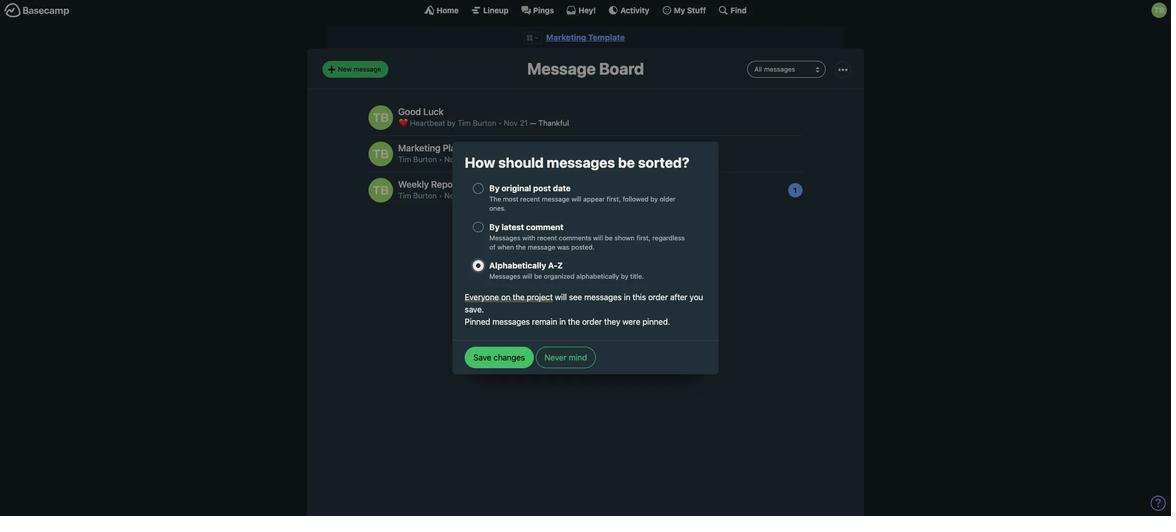 Task type: vqa. For each thing, say whether or not it's contained in the screenshot.
the top Set
no



Task type: locate. For each thing, give the bounding box(es) containing it.
0 horizontal spatial to
[[503, 155, 510, 164]]

in left this
[[624, 293, 631, 302]]

place
[[604, 191, 623, 200]]

was
[[558, 243, 570, 251]]

nov 21 element up marketing plan proposal tim burton • nov 21 —           space to create the greatest marketing plan.
[[504, 118, 528, 128]]

by original post date the most recent message will appear first, followed by older ones.
[[490, 184, 676, 213]]

ones.
[[490, 204, 507, 213]]

recent
[[521, 195, 540, 203], [537, 234, 557, 242]]

be inside by latest comment messages with recent comments will be shown first, regardless of when the message was posted.
[[605, 234, 613, 242]]

organized
[[544, 273, 575, 281]]

2 messages from the top
[[490, 273, 521, 281]]

messages inside alphabetically a-z messages will be organized alphabetically by title.
[[490, 273, 521, 281]]

1 horizontal spatial by
[[621, 273, 629, 281]]

tim down weekly
[[398, 191, 411, 200]]

marketing for template
[[546, 33, 587, 42]]

1 tim burton image from the top
[[369, 105, 393, 130]]

1 horizontal spatial first,
[[637, 234, 651, 242]]

burton up weekly
[[414, 155, 437, 164]]

0 horizontal spatial nov 21 element
[[445, 155, 469, 164]]

plan.
[[618, 155, 635, 164]]

— left thankful
[[530, 118, 537, 128]]

1 vertical spatial tim burton image
[[369, 142, 393, 166]]

message
[[354, 65, 382, 73], [497, 191, 529, 200], [542, 195, 570, 203], [528, 243, 556, 251]]

1 vertical spatial nov
[[445, 155, 459, 164]]

everyone on the project
[[465, 293, 553, 302]]

0 vertical spatial marketing
[[546, 33, 587, 42]]

by
[[490, 184, 500, 193], [490, 223, 500, 232]]

first, inside the by original post date the most recent message will appear first, followed by older ones.
[[607, 195, 621, 203]]

0 vertical spatial messages
[[547, 154, 615, 171]]

— right 20 on the top of the page
[[472, 191, 478, 200]]

1 horizontal spatial 21
[[520, 118, 528, 128]]

0 horizontal spatial 21
[[461, 155, 469, 164]]

will inside alphabetically a-z messages will be organized alphabetically by title.
[[523, 273, 533, 281]]

by up the
[[490, 184, 500, 193]]

will down alphabetically
[[523, 273, 533, 281]]

proposal
[[464, 143, 501, 154]]

in
[[624, 293, 631, 302], [560, 318, 566, 327]]

1 horizontal spatial to
[[625, 191, 632, 200]]

marketing up message
[[546, 33, 587, 42]]

nov down plan
[[445, 155, 459, 164]]

message up ones.
[[497, 191, 529, 200]]

burton inside good luck ❤️ heartbeat by              tim burton • nov 21 —           thankful
[[473, 118, 497, 128]]

weekly
[[398, 179, 429, 190]]

2 vertical spatial tim
[[398, 191, 411, 200]]

order right this
[[649, 293, 668, 302]]

messages down alphabetically
[[490, 273, 521, 281]]

tim burton image
[[1152, 3, 1168, 18]]

0 vertical spatial tim burton image
[[369, 105, 393, 130]]

0 vertical spatial recent
[[521, 195, 540, 203]]

nov inside marketing plan proposal tim burton • nov 21 —           space to create the greatest marketing plan.
[[445, 155, 459, 164]]

first,
[[607, 195, 621, 203], [637, 234, 651, 242]]

— inside good luck ❤️ heartbeat by              tim burton • nov 21 —           thankful
[[530, 118, 537, 128]]

burton
[[473, 118, 497, 128], [414, 155, 437, 164], [414, 191, 437, 200]]

to right space
[[503, 155, 510, 164]]

2 vertical spatial be
[[535, 273, 542, 281]]

latest
[[502, 223, 524, 232]]

comments
[[559, 234, 592, 242]]

messages
[[490, 234, 521, 242], [490, 273, 521, 281]]

by left title.
[[621, 273, 629, 281]]

by inside the by original post date the most recent message will appear first, followed by older ones.
[[490, 184, 500, 193]]

board
[[531, 191, 551, 200]]

0 vertical spatial burton
[[473, 118, 497, 128]]

activity link
[[609, 5, 650, 15]]

order
[[649, 293, 668, 302], [582, 318, 602, 327]]

1 vertical spatial messages
[[585, 293, 622, 302]]

marketing down heartbeat
[[398, 143, 441, 154]]

1 messages from the top
[[490, 234, 521, 242]]

posted.
[[572, 243, 595, 251]]

questions
[[648, 191, 683, 200]]

1 horizontal spatial order
[[649, 293, 668, 302]]

1 vertical spatial to
[[625, 191, 632, 200]]

0 horizontal spatial in
[[560, 318, 566, 327]]

21
[[520, 118, 528, 128], [461, 155, 469, 164]]

order left they
[[582, 318, 602, 327]]

nov 21 element
[[504, 118, 528, 128], [445, 155, 469, 164]]

1 vertical spatial marketing
[[398, 143, 441, 154]]

burton down weekly
[[414, 191, 437, 200]]

by inside by latest comment messages with recent comments will be shown first, regardless of when the message was posted.
[[490, 223, 500, 232]]

the
[[490, 195, 501, 203]]

1 vertical spatial •
[[439, 155, 443, 164]]

in right the remain
[[560, 318, 566, 327]]

0 vertical spatial messages
[[490, 234, 521, 242]]

message
[[528, 59, 596, 79]]

never
[[545, 354, 567, 363]]

never mind
[[545, 354, 587, 363]]

2 horizontal spatial be
[[618, 154, 635, 171]]

will left as
[[572, 195, 582, 203]]

never mind button
[[536, 347, 596, 369]]

0 horizontal spatial first,
[[607, 195, 621, 203]]

nov up marketing plan proposal tim burton • nov 21 —           space to create the greatest marketing plan.
[[504, 118, 518, 128]]

post
[[534, 184, 551, 193]]

None submit
[[465, 347, 534, 369]]

0 vertical spatial by
[[490, 184, 500, 193]]

by inside good luck ❤️ heartbeat by              tim burton • nov 21 —           thankful
[[447, 118, 456, 128]]

pinned
[[465, 318, 491, 327]]

2 vertical spatial —
[[472, 191, 478, 200]]

0 horizontal spatial by
[[447, 118, 456, 128]]

0 vertical spatial to
[[503, 155, 510, 164]]

tim inside good luck ❤️ heartbeat by              tim burton • nov 21 —           thankful
[[458, 118, 471, 128]]

messages up date
[[547, 154, 615, 171]]

• up report
[[439, 155, 443, 164]]

nov 21 element down plan
[[445, 155, 469, 164]]

tim burton image for marketing
[[369, 142, 393, 166]]

• down report
[[439, 191, 443, 200]]

be
[[618, 154, 635, 171], [605, 234, 613, 242], [535, 273, 542, 281]]

1 horizontal spatial marketing
[[546, 33, 587, 42]]

nov
[[504, 118, 518, 128], [445, 155, 459, 164], [445, 191, 459, 200]]

to inside weekly report tim burton • nov 20 —           this message board will serve as a place to ask questions
[[625, 191, 632, 200]]

see
[[569, 293, 582, 302]]

message down with
[[528, 243, 556, 251]]

21 left thankful
[[520, 118, 528, 128]]

• inside marketing plan proposal tim burton • nov 21 —           space to create the greatest marketing plan.
[[439, 155, 443, 164]]

0 horizontal spatial marketing
[[398, 143, 441, 154]]

by left latest
[[490, 223, 500, 232]]

first, right shown
[[637, 234, 651, 242]]

1 vertical spatial order
[[582, 318, 602, 327]]

recent down post
[[521, 195, 540, 203]]

tim inside weekly report tim burton • nov 20 —           this message board will serve as a place to ask questions
[[398, 191, 411, 200]]

— inside weekly report tim burton • nov 20 —           this message board will serve as a place to ask questions
[[472, 191, 478, 200]]

1 vertical spatial recent
[[537, 234, 557, 242]]

be right marketing
[[618, 154, 635, 171]]

21 down plan
[[461, 155, 469, 164]]

the down see
[[568, 318, 580, 327]]

first, inside by latest comment messages with recent comments will be shown first, regardless of when the message was posted.
[[637, 234, 651, 242]]

burton up proposal at the left of page
[[473, 118, 497, 128]]

1 by from the top
[[490, 184, 500, 193]]

tim up plan
[[458, 118, 471, 128]]

messages for be
[[547, 154, 615, 171]]

by right heartbeat
[[447, 118, 456, 128]]

•
[[499, 118, 502, 128], [439, 155, 443, 164], [439, 191, 443, 200]]

nov inside weekly report tim burton • nov 20 —           this message board will serve as a place to ask questions
[[445, 191, 459, 200]]

save.
[[465, 305, 484, 315]]

message board
[[528, 59, 644, 79]]

nov down report
[[445, 191, 459, 200]]

2 tim burton image from the top
[[369, 142, 393, 166]]

messages for alphabetically
[[490, 273, 521, 281]]

message inside weekly report tim burton • nov 20 —           this message board will serve as a place to ask questions
[[497, 191, 529, 200]]

2 vertical spatial tim burton image
[[369, 178, 393, 203]]

2 horizontal spatial by
[[651, 195, 658, 203]]

❤️
[[398, 118, 408, 128]]

1 vertical spatial —
[[471, 155, 477, 164]]

the right "on"
[[513, 293, 525, 302]]

1 vertical spatial by
[[490, 223, 500, 232]]

0 vertical spatial •
[[499, 118, 502, 128]]

followed
[[623, 195, 649, 203]]

first, right the a
[[607, 195, 621, 203]]

will left see
[[555, 293, 567, 302]]

by for by latest comment
[[490, 223, 500, 232]]

1 horizontal spatial nov 21 element
[[504, 118, 528, 128]]

the down with
[[516, 243, 526, 251]]

0 vertical spatial nov 21 element
[[504, 118, 528, 128]]

marketing template link
[[546, 33, 625, 42]]

marketing inside marketing plan proposal tim burton • nov 21 —           space to create the greatest marketing plan.
[[398, 143, 441, 154]]

template
[[589, 33, 625, 42]]

appear
[[584, 195, 605, 203]]

1 vertical spatial be
[[605, 234, 613, 242]]

20
[[461, 191, 470, 200]]

tim burton image
[[369, 105, 393, 130], [369, 142, 393, 166], [369, 178, 393, 203]]

— down proposal at the left of page
[[471, 155, 477, 164]]

0 vertical spatial nov
[[504, 118, 518, 128]]

will left serve
[[553, 191, 565, 200]]

message down date
[[542, 195, 570, 203]]

will inside by latest comment messages with recent comments will be shown first, regardless of when the message was posted.
[[593, 234, 603, 242]]

everyone
[[465, 293, 499, 302]]

1 vertical spatial 21
[[461, 155, 469, 164]]

• up proposal at the left of page
[[499, 118, 502, 128]]

main element
[[0, 0, 1172, 20]]

title.
[[631, 273, 644, 281]]

0 vertical spatial by
[[447, 118, 456, 128]]

messages inside by latest comment messages with recent comments will be shown first, regardless of when the message was posted.
[[490, 234, 521, 242]]

by latest comment messages with recent comments will be shown first, regardless of when the message was posted.
[[490, 223, 685, 251]]

1 vertical spatial burton
[[414, 155, 437, 164]]

0 vertical spatial tim
[[458, 118, 471, 128]]

1 horizontal spatial be
[[605, 234, 613, 242]]

a
[[598, 191, 602, 200]]

good
[[398, 107, 421, 117]]

be left shown
[[605, 234, 613, 242]]

1 horizontal spatial in
[[624, 293, 631, 302]]

ask
[[634, 191, 646, 200]]

0 horizontal spatial be
[[535, 273, 542, 281]]

by left the older
[[651, 195, 658, 203]]

to left ask
[[625, 191, 632, 200]]

when
[[498, 243, 514, 251]]

2 vertical spatial nov
[[445, 191, 459, 200]]

messages
[[547, 154, 615, 171], [585, 293, 622, 302], [493, 318, 530, 327]]

first, for by latest comment
[[637, 234, 651, 242]]

tim burton image for good
[[369, 105, 393, 130]]

0 vertical spatial 21
[[520, 118, 528, 128]]

mind
[[569, 354, 587, 363]]

message right new
[[354, 65, 382, 73]]

marketing
[[546, 33, 587, 42], [398, 143, 441, 154]]

0 horizontal spatial order
[[582, 318, 602, 327]]

1 vertical spatial by
[[651, 195, 658, 203]]

2 by from the top
[[490, 223, 500, 232]]

messages down the alphabetically
[[585, 293, 622, 302]]

2 vertical spatial •
[[439, 191, 443, 200]]

recent down the comment
[[537, 234, 557, 242]]

0 vertical spatial —
[[530, 118, 537, 128]]

this
[[633, 293, 646, 302]]

1 vertical spatial tim
[[398, 155, 411, 164]]

1 vertical spatial messages
[[490, 273, 521, 281]]

the right the create
[[536, 155, 548, 164]]

tim up weekly
[[398, 155, 411, 164]]

messages up when
[[490, 234, 521, 242]]

2 vertical spatial burton
[[414, 191, 437, 200]]

will up the posted.
[[593, 234, 603, 242]]

1 vertical spatial first,
[[637, 234, 651, 242]]

2 vertical spatial by
[[621, 273, 629, 281]]

to
[[503, 155, 510, 164], [625, 191, 632, 200]]

be left organized
[[535, 273, 542, 281]]

0 vertical spatial first,
[[607, 195, 621, 203]]

1 vertical spatial nov 21 element
[[445, 155, 469, 164]]

3 tim burton image from the top
[[369, 178, 393, 203]]

messages down everyone on the project
[[493, 318, 530, 327]]

by
[[447, 118, 456, 128], [651, 195, 658, 203], [621, 273, 629, 281]]



Task type: describe. For each thing, give the bounding box(es) containing it.
burton inside marketing plan proposal tim burton • nov 21 —           space to create the greatest marketing plan.
[[414, 155, 437, 164]]

how should messages be sorted?
[[465, 154, 690, 171]]

lineup
[[484, 5, 509, 15]]

message inside the by original post date the most recent message will appear first, followed by older ones.
[[542, 195, 570, 203]]

21 inside marketing plan proposal tim burton • nov 21 —           space to create the greatest marketing plan.
[[461, 155, 469, 164]]

0 vertical spatial in
[[624, 293, 631, 302]]

alphabetically
[[577, 273, 619, 281]]

create
[[512, 155, 534, 164]]

serve
[[567, 191, 586, 200]]

tim inside marketing plan proposal tim burton • nov 21 —           space to create the greatest marketing plan.
[[398, 155, 411, 164]]

new message
[[338, 65, 382, 73]]

nov 20 element
[[445, 191, 470, 200]]

older
[[660, 195, 676, 203]]

21 inside good luck ❤️ heartbeat by              tim burton • nov 21 —           thankful
[[520, 118, 528, 128]]

will inside weekly report tim burton • nov 20 —           this message board will serve as a place to ask questions
[[553, 191, 565, 200]]

of
[[490, 243, 496, 251]]

message inside by latest comment messages with recent comments will be shown first, regardless of when the message was posted.
[[528, 243, 556, 251]]

were
[[623, 318, 641, 327]]

• inside weekly report tim burton • nov 20 —           this message board will serve as a place to ask questions
[[439, 191, 443, 200]]

original
[[502, 184, 532, 193]]

shown
[[615, 234, 635, 242]]

project
[[527, 293, 553, 302]]

by for by original post date
[[490, 184, 500, 193]]

messages for in
[[585, 293, 622, 302]]

they
[[604, 318, 621, 327]]

1
[[794, 186, 798, 194]]

1 vertical spatial in
[[560, 318, 566, 327]]

tim burton image for weekly
[[369, 178, 393, 203]]

weekly report tim burton • nov 20 —           this message board will serve as a place to ask questions
[[398, 179, 683, 200]]

luck
[[424, 107, 444, 117]]

board
[[599, 59, 644, 79]]

switch accounts image
[[4, 3, 70, 18]]

the inside marketing plan proposal tim burton • nov 21 —           space to create the greatest marketing plan.
[[536, 155, 548, 164]]

should
[[499, 154, 544, 171]]

how
[[465, 154, 496, 171]]

heartbeat
[[410, 118, 445, 128]]

find button
[[719, 5, 747, 15]]

alphabetically a-z messages will be organized alphabetically by title.
[[490, 261, 644, 281]]

marketing template
[[546, 33, 625, 42]]

you
[[690, 293, 704, 302]]

2 vertical spatial messages
[[493, 318, 530, 327]]

pings
[[533, 5, 554, 15]]

nov 21 element for luck
[[504, 118, 528, 128]]

by inside the by original post date the most recent message will appear first, followed by older ones.
[[651, 195, 658, 203]]

with
[[523, 234, 536, 242]]

marketing
[[581, 155, 616, 164]]

z
[[558, 261, 563, 271]]

new message link
[[323, 61, 389, 78]]

will inside will see messages in this order after you save. pinned messages remain in the order they were pinned.
[[555, 293, 567, 302]]

new
[[338, 65, 352, 73]]

regardless
[[653, 234, 685, 242]]

as
[[588, 191, 596, 200]]

this
[[481, 191, 495, 200]]

be inside alphabetically a-z messages will be organized alphabetically by title.
[[535, 273, 542, 281]]

comment
[[526, 223, 564, 232]]

pinned.
[[643, 318, 671, 327]]

good luck ❤️ heartbeat by              tim burton • nov 21 —           thankful
[[398, 107, 569, 128]]

remain
[[532, 318, 558, 327]]

marketing plan proposal tim burton • nov 21 —           space to create the greatest marketing plan.
[[398, 143, 635, 164]]

space
[[479, 155, 501, 164]]

will see messages in this order after you save. pinned messages remain in the order they were pinned.
[[465, 293, 704, 327]]

by inside alphabetically a-z messages will be organized alphabetically by title.
[[621, 273, 629, 281]]

• inside good luck ❤️ heartbeat by              tim burton • nov 21 —           thankful
[[499, 118, 502, 128]]

recent inside the by original post date the most recent message will appear first, followed by older ones.
[[521, 195, 540, 203]]

0 vertical spatial be
[[618, 154, 635, 171]]

nov inside good luck ❤️ heartbeat by              tim burton • nov 21 —           thankful
[[504, 118, 518, 128]]

the inside by latest comment messages with recent comments will be shown first, regardless of when the message was posted.
[[516, 243, 526, 251]]

messages for by
[[490, 234, 521, 242]]

will inside the by original post date the most recent message will appear first, followed by older ones.
[[572, 195, 582, 203]]

0 vertical spatial order
[[649, 293, 668, 302]]

recent inside by latest comment messages with recent comments will be shown first, regardless of when the message was posted.
[[537, 234, 557, 242]]

date
[[553, 184, 571, 193]]

pings button
[[521, 5, 554, 15]]

burton inside weekly report tim burton • nov 20 —           this message board will serve as a place to ask questions
[[414, 191, 437, 200]]

greatest
[[550, 155, 579, 164]]

nov 21 element for plan
[[445, 155, 469, 164]]

thankful
[[539, 118, 569, 128]]

after
[[671, 293, 688, 302]]

activity
[[621, 5, 650, 15]]

marketing for plan
[[398, 143, 441, 154]]

sorted?
[[638, 154, 690, 171]]

the inside will see messages in this order after you save. pinned messages remain in the order they were pinned.
[[568, 318, 580, 327]]

home
[[437, 5, 459, 15]]

1 link
[[789, 183, 803, 198]]

to inside marketing plan proposal tim burton • nov 21 —           space to create the greatest marketing plan.
[[503, 155, 510, 164]]

report
[[431, 179, 460, 190]]

most
[[503, 195, 519, 203]]

lineup link
[[471, 5, 509, 15]]

find
[[731, 5, 747, 15]]

a-
[[548, 261, 558, 271]]

plan
[[443, 143, 461, 154]]

alphabetically
[[490, 261, 546, 271]]

— inside marketing plan proposal tim burton • nov 21 —           space to create the greatest marketing plan.
[[471, 155, 477, 164]]

on
[[501, 293, 511, 302]]

first, for by original post date
[[607, 195, 621, 203]]

home link
[[425, 5, 459, 15]]



